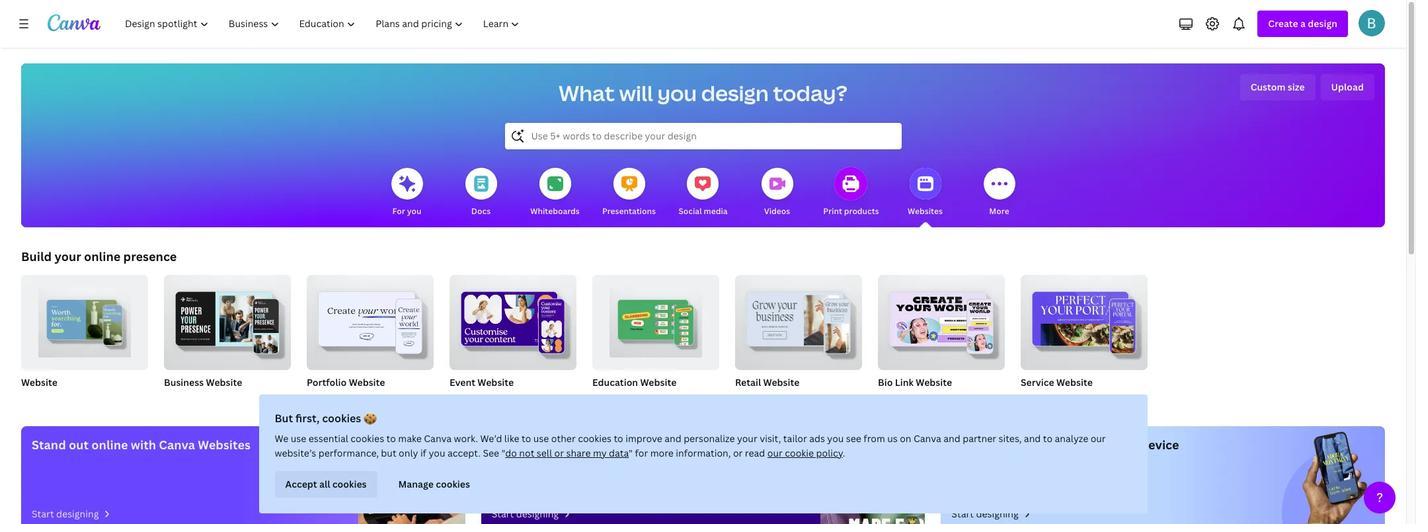 Task type: describe. For each thing, give the bounding box(es) containing it.
.
[[843, 447, 845, 459]]

you right will on the left top of page
[[657, 79, 697, 107]]

custom
[[631, 437, 674, 453]]

1 horizontal spatial canva
[[424, 432, 452, 445]]

my
[[593, 447, 607, 459]]

personalize
[[684, 432, 735, 445]]

group for business website group
[[164, 270, 291, 370]]

make it your own with a custom domain
[[492, 437, 721, 453]]

make
[[492, 437, 523, 453]]

1366 for service website
[[1021, 393, 1040, 405]]

today?
[[773, 79, 848, 107]]

device
[[1141, 437, 1179, 453]]

you inside button
[[407, 206, 421, 217]]

online for with
[[91, 437, 128, 453]]

and left partner
[[944, 432, 960, 445]]

will
[[619, 79, 653, 107]]

domain
[[677, 437, 721, 453]]

all
[[319, 478, 330, 491]]

read
[[745, 447, 765, 459]]

website for portfolio website 1366 × 768 px
[[349, 376, 385, 389]]

do not sell or share my data link
[[505, 447, 629, 459]]

custom size button
[[1240, 74, 1315, 100]]

on inside we use essential cookies to make canva work. we'd like to use other cookies to improve and personalize your visit, tailor ads you see from us on canva and partner sites, and to analyze our website's performance, but only if you accept. see "
[[900, 432, 911, 445]]

🍪
[[364, 411, 377, 426]]

website's
[[275, 447, 316, 459]]

stand out online with canva websites
[[32, 437, 250, 453]]

start for beautiful
[[952, 508, 974, 520]]

websites button
[[908, 159, 943, 227]]

out
[[69, 437, 89, 453]]

create
[[1268, 17, 1298, 30]]

education
[[592, 376, 638, 389]]

we'd
[[480, 432, 502, 445]]

2 use from the left
[[533, 432, 549, 445]]

portfolio
[[307, 376, 347, 389]]

manage cookies button
[[388, 471, 481, 498]]

accept all cookies
[[285, 478, 367, 491]]

and right partner
[[1008, 437, 1030, 453]]

create a design button
[[1258, 11, 1348, 37]]

start designing for beautiful
[[952, 508, 1019, 520]]

designing for and
[[976, 508, 1019, 520]]

group for bio link website group
[[878, 270, 1005, 370]]

but
[[381, 447, 396, 459]]

retail website group
[[735, 270, 862, 406]]

for you
[[392, 206, 421, 217]]

website for business website
[[206, 376, 242, 389]]

create a design
[[1268, 17, 1337, 30]]

service
[[1021, 376, 1054, 389]]

your inside we use essential cookies to make canva work. we'd like to use other cookies to improve and personalize your visit, tailor ads you see from us on canva and partner sites, and to analyze our website's performance, but only if you accept. see "
[[737, 432, 758, 445]]

manage cookies
[[398, 478, 470, 491]]

" inside we use essential cookies to make canva work. we'd like to use other cookies to improve and personalize your visit, tailor ads you see from us on canva and partner sites, and to analyze our website's performance, but only if you accept. see "
[[502, 447, 505, 459]]

768 for event
[[476, 393, 490, 405]]

whiteboards button
[[530, 159, 580, 227]]

1 or from the left
[[554, 447, 564, 459]]

portfolio website group
[[307, 270, 434, 406]]

print
[[823, 206, 842, 217]]

× for service
[[1042, 393, 1046, 405]]

more
[[650, 447, 674, 459]]

px inside bio link website 1366 × 768 px
[[920, 393, 929, 405]]

1366 for education website
[[592, 393, 611, 405]]

see
[[483, 447, 499, 459]]

× for portfolio
[[328, 393, 332, 405]]

px for education
[[635, 393, 644, 405]]

it
[[525, 437, 534, 453]]

1366 for retail website
[[735, 393, 754, 405]]

if
[[420, 447, 426, 459]]

but
[[275, 411, 293, 426]]

more button
[[983, 159, 1015, 227]]

analyze
[[1055, 432, 1088, 445]]

cookies down the accept.
[[436, 478, 470, 491]]

education website group
[[592, 270, 719, 406]]

2 to from the left
[[522, 432, 531, 445]]

start designing for stand
[[32, 508, 99, 520]]

videos
[[764, 206, 790, 217]]

group for portfolio website group
[[307, 270, 434, 370]]

768 for service
[[1047, 393, 1061, 405]]

whiteboards
[[530, 206, 580, 217]]

custom size
[[1251, 81, 1305, 93]]

link
[[895, 376, 914, 389]]

business
[[164, 376, 204, 389]]

beautiful
[[952, 437, 1005, 453]]

size
[[1288, 81, 1305, 93]]

start for stand
[[32, 508, 54, 520]]

beautiful and responsive on any device
[[952, 437, 1179, 453]]

2 with from the left
[[593, 437, 619, 453]]

0 horizontal spatial canva
[[159, 437, 195, 453]]

share
[[566, 447, 591, 459]]

like
[[504, 432, 519, 445]]

768 for education
[[619, 393, 633, 405]]

and up do not sell or share my data " for more information, or read our cookie policy .
[[665, 432, 681, 445]]

2 horizontal spatial canva
[[914, 432, 941, 445]]

× inside bio link website 1366 × 768 px
[[899, 393, 903, 405]]

presence
[[123, 249, 177, 264]]

1 horizontal spatial on
[[1099, 437, 1114, 453]]

more
[[989, 206, 1009, 217]]

own
[[566, 437, 590, 453]]

products
[[844, 206, 879, 217]]

do not sell or share my data " for more information, or read our cookie policy .
[[505, 447, 845, 459]]

2 " from the left
[[629, 447, 633, 459]]

our cookie policy link
[[767, 447, 843, 459]]

× for retail
[[756, 393, 760, 405]]

first,
[[296, 411, 320, 426]]

upload
[[1331, 81, 1364, 93]]

service website 1366 × 768 px
[[1021, 376, 1093, 405]]

start for make
[[492, 508, 514, 520]]

essential
[[309, 432, 348, 445]]

accept all cookies button
[[275, 471, 377, 498]]

education website 1366 × 768 px
[[592, 376, 677, 405]]

ads
[[809, 432, 825, 445]]

website for service website 1366 × 768 px
[[1057, 376, 1093, 389]]

policy
[[816, 447, 843, 459]]

× for education
[[613, 393, 617, 405]]

presentations button
[[602, 159, 656, 227]]



Task type: locate. For each thing, give the bounding box(es) containing it.
2 group from the left
[[164, 270, 291, 370]]

social media
[[679, 206, 728, 217]]

0 horizontal spatial a
[[621, 437, 628, 453]]

8 website from the left
[[1057, 376, 1093, 389]]

× down education on the bottom left
[[613, 393, 617, 405]]

0 horizontal spatial start
[[32, 508, 54, 520]]

1366 down 'portfolio' at the bottom left of the page
[[307, 393, 326, 405]]

× down the event
[[471, 393, 474, 405]]

3 start designing from the left
[[952, 508, 1019, 520]]

1366 inside the retail website 1366 × 768 px
[[735, 393, 754, 405]]

0 vertical spatial a
[[1300, 17, 1306, 30]]

canva right us
[[914, 432, 941, 445]]

× down retail
[[756, 393, 760, 405]]

website for event website 1366 × 768 px
[[478, 376, 514, 389]]

1366 down bio
[[878, 393, 897, 405]]

px for event
[[492, 393, 501, 405]]

1 vertical spatial design
[[701, 79, 769, 107]]

2 horizontal spatial your
[[737, 432, 758, 445]]

to left analyze
[[1043, 432, 1053, 445]]

and
[[665, 432, 681, 445], [944, 432, 960, 445], [1024, 432, 1041, 445], [1008, 437, 1030, 453]]

px inside portfolio website 1366 × 768 px
[[349, 393, 358, 405]]

design up search search field
[[701, 79, 769, 107]]

sites,
[[999, 432, 1022, 445]]

website for education website 1366 × 768 px
[[640, 376, 677, 389]]

px inside event website 1366 × 768 px
[[492, 393, 501, 405]]

4 1366 from the left
[[735, 393, 754, 405]]

event website 1366 × 768 px
[[450, 376, 514, 405]]

or left the read
[[733, 447, 743, 459]]

768 down link on the bottom of page
[[905, 393, 918, 405]]

bio link website 1366 × 768 px
[[878, 376, 952, 405]]

website inside bio link website 1366 × 768 px
[[916, 376, 952, 389]]

px for portfolio
[[349, 393, 358, 405]]

website inside education website 1366 × 768 px
[[640, 376, 677, 389]]

768 inside the retail website 1366 × 768 px
[[762, 393, 776, 405]]

1366
[[307, 393, 326, 405], [450, 393, 469, 405], [592, 393, 611, 405], [735, 393, 754, 405], [878, 393, 897, 405], [1021, 393, 1040, 405]]

0 vertical spatial websites
[[908, 206, 943, 217]]

stand
[[32, 437, 66, 453]]

768 down education on the bottom left
[[619, 393, 633, 405]]

responsive
[[1033, 437, 1096, 453]]

website inside portfolio website 1366 × 768 px
[[349, 376, 385, 389]]

0 horizontal spatial "
[[502, 447, 505, 459]]

on left any
[[1099, 437, 1114, 453]]

event
[[450, 376, 475, 389]]

5 1366 from the left
[[878, 393, 897, 405]]

cookies up essential
[[322, 411, 361, 426]]

0 horizontal spatial start designing
[[32, 508, 99, 520]]

× down service
[[1042, 393, 1046, 405]]

1 horizontal spatial design
[[1308, 17, 1337, 30]]

× inside portfolio website 1366 × 768 px
[[328, 393, 332, 405]]

3 to from the left
[[614, 432, 623, 445]]

px
[[349, 393, 358, 405], [492, 393, 501, 405], [635, 393, 644, 405], [778, 393, 787, 405], [920, 393, 929, 405], [1063, 393, 1072, 405]]

1366 inside education website 1366 × 768 px
[[592, 393, 611, 405]]

1 horizontal spatial our
[[1091, 432, 1106, 445]]

2 horizontal spatial start designing
[[952, 508, 1019, 520]]

1 vertical spatial online
[[91, 437, 128, 453]]

" left for
[[629, 447, 633, 459]]

tailor
[[783, 432, 807, 445]]

2 horizontal spatial designing
[[976, 508, 1019, 520]]

online left presence
[[84, 249, 121, 264]]

768 inside bio link website 1366 × 768 px
[[905, 393, 918, 405]]

4 group from the left
[[450, 270, 577, 370]]

design inside dropdown button
[[1308, 17, 1337, 30]]

3 designing from the left
[[976, 508, 1019, 520]]

4 px from the left
[[778, 393, 787, 405]]

improve
[[626, 432, 662, 445]]

1 group from the left
[[21, 270, 148, 370]]

our
[[1091, 432, 1106, 445], [767, 447, 783, 459]]

videos button
[[761, 159, 793, 227]]

5 px from the left
[[920, 393, 929, 405]]

4 website from the left
[[478, 376, 514, 389]]

1 vertical spatial websites
[[198, 437, 250, 453]]

with
[[131, 437, 156, 453], [593, 437, 619, 453]]

with right out
[[131, 437, 156, 453]]

event website group
[[450, 270, 577, 406]]

2 px from the left
[[492, 393, 501, 405]]

1366 for portfolio website
[[307, 393, 326, 405]]

but first, cookies 🍪 dialog
[[259, 395, 1147, 514]]

website right the event
[[478, 376, 514, 389]]

online right out
[[91, 437, 128, 453]]

4 to from the left
[[1043, 432, 1053, 445]]

× inside the retail website 1366 × 768 px
[[756, 393, 760, 405]]

3 website from the left
[[349, 376, 385, 389]]

1 website from the left
[[21, 376, 57, 389]]

group for event website group
[[450, 270, 577, 370]]

"
[[502, 447, 505, 459], [629, 447, 633, 459]]

0 horizontal spatial designing
[[56, 508, 99, 520]]

px inside service website 1366 × 768 px
[[1063, 393, 1072, 405]]

1 to from the left
[[386, 432, 396, 445]]

2 horizontal spatial start
[[952, 508, 974, 520]]

px inside education website 1366 × 768 px
[[635, 393, 644, 405]]

website inside service website 1366 × 768 px
[[1057, 376, 1093, 389]]

0 vertical spatial design
[[1308, 17, 1337, 30]]

768 for portfolio
[[333, 393, 347, 405]]

from
[[864, 432, 885, 445]]

for
[[392, 206, 405, 217]]

other
[[551, 432, 576, 445]]

6 group from the left
[[735, 270, 862, 370]]

6 px from the left
[[1063, 393, 1072, 405]]

1 horizontal spatial with
[[593, 437, 619, 453]]

1366 inside bio link website 1366 × 768 px
[[878, 393, 897, 405]]

website inside the retail website 1366 × 768 px
[[763, 376, 800, 389]]

1 horizontal spatial use
[[533, 432, 549, 445]]

group for website group
[[21, 270, 148, 370]]

3 start from the left
[[952, 508, 974, 520]]

brad klo image
[[1359, 10, 1385, 36]]

what will you design today?
[[559, 79, 848, 107]]

and right the sites,
[[1024, 432, 1041, 445]]

designing for it
[[516, 508, 559, 520]]

website inside event website 1366 × 768 px
[[478, 376, 514, 389]]

websites right the products
[[908, 206, 943, 217]]

website right business at bottom left
[[206, 376, 242, 389]]

1366 inside service website 1366 × 768 px
[[1021, 393, 1040, 405]]

2 or from the left
[[733, 447, 743, 459]]

1 designing from the left
[[56, 508, 99, 520]]

1366 inside portfolio website 1366 × 768 px
[[307, 393, 326, 405]]

website right education on the bottom left
[[640, 376, 677, 389]]

2 1366 from the left
[[450, 393, 469, 405]]

top level navigation element
[[116, 11, 531, 37]]

canva up the if
[[424, 432, 452, 445]]

retail
[[735, 376, 761, 389]]

canva
[[424, 432, 452, 445], [914, 432, 941, 445], [159, 437, 195, 453]]

768 up visit,
[[762, 393, 776, 405]]

on right us
[[900, 432, 911, 445]]

× inside education website 1366 × 768 px
[[613, 393, 617, 405]]

any
[[1117, 437, 1138, 453]]

1 start designing from the left
[[32, 508, 99, 520]]

0 horizontal spatial or
[[554, 447, 564, 459]]

1366 down education on the bottom left
[[592, 393, 611, 405]]

business website group
[[164, 270, 291, 406]]

1 " from the left
[[502, 447, 505, 459]]

information,
[[676, 447, 731, 459]]

3 group from the left
[[307, 270, 434, 370]]

a
[[1300, 17, 1306, 30], [621, 437, 628, 453]]

1366 inside event website 1366 × 768 px
[[450, 393, 469, 405]]

portfolio website 1366 × 768 px
[[307, 376, 385, 405]]

6 × from the left
[[1042, 393, 1046, 405]]

group for 'service website' group
[[1021, 270, 1148, 370]]

None search field
[[505, 123, 901, 149]]

print products
[[823, 206, 879, 217]]

0 horizontal spatial your
[[55, 249, 81, 264]]

design right the "create"
[[1308, 17, 1337, 30]]

768 for retail
[[762, 393, 776, 405]]

768 down service
[[1047, 393, 1061, 405]]

for you button
[[391, 159, 423, 227]]

cookies right all
[[332, 478, 367, 491]]

2 website from the left
[[206, 376, 242, 389]]

a left for
[[621, 437, 628, 453]]

1366 down the event
[[450, 393, 469, 405]]

use up website's
[[291, 432, 306, 445]]

bio
[[878, 376, 893, 389]]

1 horizontal spatial websites
[[908, 206, 943, 217]]

custom
[[1251, 81, 1286, 93]]

service website group
[[1021, 270, 1148, 406]]

accept
[[285, 478, 317, 491]]

2 start designing from the left
[[492, 508, 559, 520]]

website
[[21, 376, 57, 389], [206, 376, 242, 389], [349, 376, 385, 389], [478, 376, 514, 389], [640, 376, 677, 389], [763, 376, 800, 389], [916, 376, 952, 389], [1057, 376, 1093, 389]]

website right retail
[[763, 376, 800, 389]]

px inside the retail website 1366 × 768 px
[[778, 393, 787, 405]]

px for service
[[1063, 393, 1072, 405]]

cookie
[[785, 447, 814, 459]]

5 × from the left
[[899, 393, 903, 405]]

1 horizontal spatial a
[[1300, 17, 1306, 30]]

0 horizontal spatial on
[[900, 432, 911, 445]]

1 start from the left
[[32, 508, 54, 520]]

our inside we use essential cookies to make canva work. we'd like to use other cookies to improve and personalize your visit, tailor ads you see from us on canva and partner sites, and to analyze our website's performance, but only if you accept. see "
[[1091, 432, 1106, 445]]

designing for out
[[56, 508, 99, 520]]

website for retail website 1366 × 768 px
[[763, 376, 800, 389]]

only
[[399, 447, 418, 459]]

× inside service website 1366 × 768 px
[[1042, 393, 1046, 405]]

group
[[21, 270, 148, 370], [164, 270, 291, 370], [307, 270, 434, 370], [450, 270, 577, 370], [592, 270, 719, 370], [735, 270, 862, 370], [878, 270, 1005, 370], [1021, 270, 1148, 370]]

a right the "create"
[[1300, 17, 1306, 30]]

8 group from the left
[[1021, 270, 1148, 370]]

1 px from the left
[[349, 393, 358, 405]]

you right for
[[407, 206, 421, 217]]

0 horizontal spatial with
[[131, 437, 156, 453]]

you up policy
[[827, 432, 844, 445]]

1 horizontal spatial "
[[629, 447, 633, 459]]

upload button
[[1321, 74, 1375, 100]]

on
[[900, 432, 911, 445], [1099, 437, 1114, 453]]

7 website from the left
[[916, 376, 952, 389]]

your up the read
[[737, 432, 758, 445]]

social
[[679, 206, 702, 217]]

do
[[505, 447, 517, 459]]

to right like
[[522, 432, 531, 445]]

6 website from the left
[[763, 376, 800, 389]]

4 × from the left
[[756, 393, 760, 405]]

your right the build
[[55, 249, 81, 264]]

build
[[21, 249, 52, 264]]

or right 'sell' at the bottom of page
[[554, 447, 564, 459]]

you right the if
[[429, 447, 445, 459]]

start designing for make
[[492, 508, 559, 520]]

our down visit,
[[767, 447, 783, 459]]

retail website 1366 × 768 px
[[735, 376, 800, 405]]

performance,
[[318, 447, 379, 459]]

4 768 from the left
[[762, 393, 776, 405]]

768 inside portfolio website 1366 × 768 px
[[333, 393, 347, 405]]

0 horizontal spatial design
[[701, 79, 769, 107]]

7 group from the left
[[878, 270, 1005, 370]]

website right link on the bottom of page
[[916, 376, 952, 389]]

1 with from the left
[[131, 437, 156, 453]]

1 768 from the left
[[333, 393, 347, 405]]

visit,
[[760, 432, 781, 445]]

website group
[[21, 270, 148, 406]]

for
[[635, 447, 648, 459]]

work.
[[454, 432, 478, 445]]

use up 'sell' at the bottom of page
[[533, 432, 549, 445]]

1 horizontal spatial start designing
[[492, 508, 559, 520]]

0 horizontal spatial websites
[[198, 437, 250, 453]]

1 vertical spatial our
[[767, 447, 783, 459]]

5 website from the left
[[640, 376, 677, 389]]

make
[[398, 432, 422, 445]]

build your online presence
[[21, 249, 177, 264]]

768 inside service website 1366 × 768 px
[[1047, 393, 1061, 405]]

1 1366 from the left
[[307, 393, 326, 405]]

1 horizontal spatial start
[[492, 508, 514, 520]]

see
[[846, 432, 861, 445]]

1 horizontal spatial your
[[537, 437, 563, 453]]

with right own
[[593, 437, 619, 453]]

data
[[609, 447, 629, 459]]

px for retail
[[778, 393, 787, 405]]

website right service
[[1057, 376, 1093, 389]]

× down link on the bottom of page
[[899, 393, 903, 405]]

1366 for event website
[[450, 393, 469, 405]]

2 designing from the left
[[516, 508, 559, 520]]

× inside event website 1366 × 768 px
[[471, 393, 474, 405]]

online
[[84, 249, 121, 264], [91, 437, 128, 453]]

" right see on the left
[[502, 447, 505, 459]]

1366 down service
[[1021, 393, 1040, 405]]

accept.
[[448, 447, 481, 459]]

your right it
[[537, 437, 563, 453]]

0 horizontal spatial our
[[767, 447, 783, 459]]

we
[[275, 432, 289, 445]]

1 use from the left
[[291, 432, 306, 445]]

canva down business at bottom left
[[159, 437, 195, 453]]

to up data
[[614, 432, 623, 445]]

what
[[559, 79, 615, 107]]

0 vertical spatial online
[[84, 249, 121, 264]]

768 inside event website 1366 × 768 px
[[476, 393, 490, 405]]

2 start from the left
[[492, 508, 514, 520]]

websites left we
[[198, 437, 250, 453]]

sell
[[537, 447, 552, 459]]

but first, cookies 🍪
[[275, 411, 377, 426]]

a inside create a design dropdown button
[[1300, 17, 1306, 30]]

to up but
[[386, 432, 396, 445]]

online for presence
[[84, 249, 121, 264]]

3 × from the left
[[613, 393, 617, 405]]

1 horizontal spatial or
[[733, 447, 743, 459]]

5 group from the left
[[592, 270, 719, 370]]

3 px from the left
[[635, 393, 644, 405]]

not
[[519, 447, 534, 459]]

group for retail website group
[[735, 270, 862, 370]]

1366 down retail
[[735, 393, 754, 405]]

× for event
[[471, 393, 474, 405]]

× down 'portfolio' at the bottom left of the page
[[328, 393, 332, 405]]

3 1366 from the left
[[592, 393, 611, 405]]

5 768 from the left
[[905, 393, 918, 405]]

×
[[328, 393, 332, 405], [471, 393, 474, 405], [613, 393, 617, 405], [756, 393, 760, 405], [899, 393, 903, 405], [1042, 393, 1046, 405]]

1 × from the left
[[328, 393, 332, 405]]

6 1366 from the left
[[1021, 393, 1040, 405]]

768 up 'we'd'
[[476, 393, 490, 405]]

docs
[[471, 206, 491, 217]]

cookies down "🍪"
[[351, 432, 384, 445]]

media
[[704, 206, 728, 217]]

1 vertical spatial a
[[621, 437, 628, 453]]

Search search field
[[531, 124, 875, 149]]

to
[[386, 432, 396, 445], [522, 432, 531, 445], [614, 432, 623, 445], [1043, 432, 1053, 445]]

business website
[[164, 376, 242, 389]]

768 down 'portfolio' at the bottom left of the page
[[333, 393, 347, 405]]

3 768 from the left
[[619, 393, 633, 405]]

0 horizontal spatial use
[[291, 432, 306, 445]]

partner
[[963, 432, 996, 445]]

6 768 from the left
[[1047, 393, 1061, 405]]

website up "🍪"
[[349, 376, 385, 389]]

2 × from the left
[[471, 393, 474, 405]]

1 horizontal spatial designing
[[516, 508, 559, 520]]

group for education website group
[[592, 270, 719, 370]]

our right analyze
[[1091, 432, 1106, 445]]

0 vertical spatial our
[[1091, 432, 1106, 445]]

768 inside education website 1366 × 768 px
[[619, 393, 633, 405]]

2 768 from the left
[[476, 393, 490, 405]]

website up stand
[[21, 376, 57, 389]]

cookies up the my
[[578, 432, 612, 445]]

bio link website group
[[878, 270, 1005, 406]]



Task type: vqa. For each thing, say whether or not it's contained in the screenshot.
'page title' text box
no



